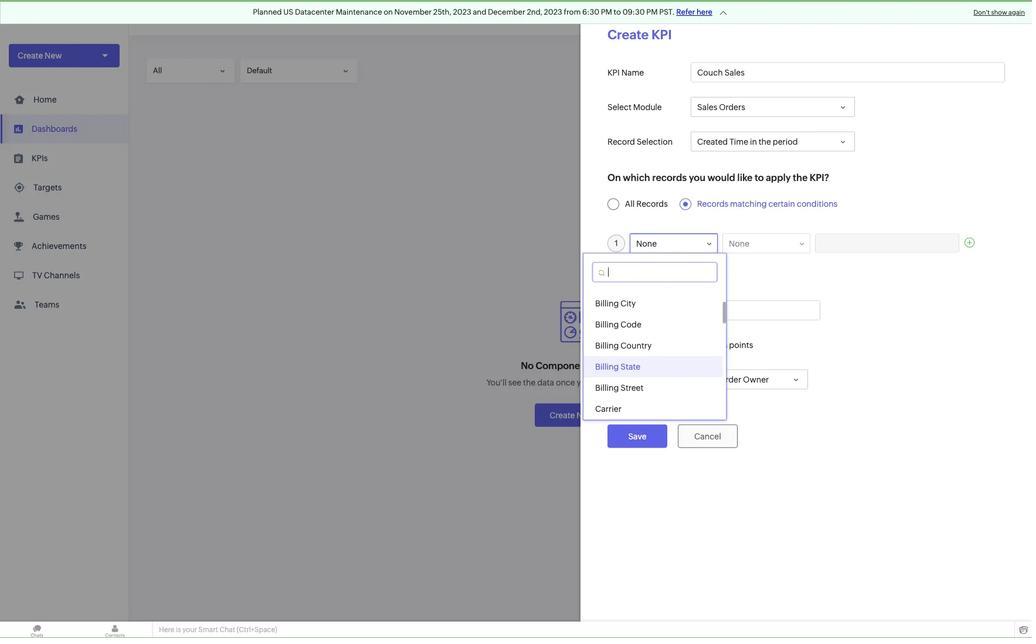 Task type: locate. For each thing, give the bounding box(es) containing it.
name
[[622, 68, 644, 77], [628, 426, 651, 435]]

no
[[521, 361, 534, 372]]

record
[[680, 306, 705, 315]]

the left kpi?
[[793, 172, 808, 183]]

refer here link
[[677, 8, 713, 16]]

1 vertical spatial points
[[729, 341, 753, 350]]

contact name
[[595, 426, 651, 435]]

1 2023 from the left
[[453, 8, 471, 16]]

apply
[[766, 172, 791, 183]]

don't show again
[[974, 9, 1025, 16]]

kpi down pst.
[[652, 27, 672, 42]]

adjustment option
[[584, 272, 723, 293]]

billing code option
[[584, 314, 723, 335]]

contact name option
[[584, 420, 723, 441]]

once
[[556, 378, 575, 387]]

billing for billing city
[[595, 299, 619, 308]]

the right add in the right bottom of the page
[[609, 378, 622, 387]]

billing country
[[595, 341, 652, 351]]

sales
[[698, 102, 718, 112], [698, 375, 718, 385]]

yet!
[[624, 361, 640, 372]]

0 horizontal spatial records
[[637, 200, 668, 209]]

no component added yet!
[[521, 361, 640, 372]]

pm left pst.
[[647, 8, 658, 16]]

add
[[593, 378, 607, 387]]

1 sales from the top
[[698, 102, 718, 112]]

records right all
[[637, 200, 668, 209]]

pm right the 6:30
[[601, 8, 612, 16]]

home
[[33, 95, 57, 104]]

kpi
[[652, 27, 672, 42], [608, 68, 620, 77]]

you'll
[[487, 378, 507, 387]]

targets
[[33, 183, 62, 192]]

you left add in the right bottom of the page
[[577, 378, 591, 387]]

1 pm from the left
[[601, 8, 612, 16]]

save
[[629, 432, 647, 441]]

1 vertical spatial sales
[[698, 375, 718, 385]]

channels
[[44, 271, 80, 280]]

billing inside the billing code option
[[595, 320, 619, 329]]

points
[[640, 306, 664, 315], [729, 341, 753, 350]]

list box containing adjustment
[[584, 272, 727, 441]]

0 horizontal spatial none
[[636, 239, 657, 248]]

Created Time in the period field
[[691, 132, 855, 152]]

2 none from the left
[[729, 239, 750, 248]]

0 vertical spatial create new
[[18, 51, 62, 60]]

1 horizontal spatial kpi
[[652, 27, 672, 42]]

would
[[708, 172, 736, 183]]

you
[[689, 172, 706, 183], [577, 378, 591, 387]]

1 vertical spatial to
[[755, 172, 764, 183]]

list containing home
[[0, 85, 128, 320]]

0 horizontal spatial kpi
[[608, 68, 620, 77]]

1 horizontal spatial none
[[729, 239, 750, 248]]

2 sales from the top
[[698, 375, 718, 385]]

teams
[[35, 300, 59, 310]]

points computation
[[608, 275, 697, 285]]

kpi up select
[[608, 68, 620, 77]]

0 horizontal spatial create
[[18, 51, 43, 60]]

list box
[[584, 272, 727, 441]]

2 horizontal spatial create
[[608, 27, 649, 42]]

select
[[608, 102, 632, 112]]

sales left orders on the top right
[[698, 102, 718, 112]]

billing left city
[[595, 299, 619, 308]]

records down "on which records you would like to apply the kpi?"
[[697, 200, 729, 209]]

here
[[159, 627, 175, 634]]

1 horizontal spatial new
[[577, 411, 594, 420]]

create new down the 'motivator'
[[18, 51, 62, 60]]

you left would at the top right of the page
[[689, 172, 706, 183]]

1 vertical spatial name
[[628, 426, 651, 435]]

billing inside the billing country option
[[595, 341, 619, 351]]

billing country option
[[584, 335, 723, 356]]

2023 right the 2nd,
[[544, 8, 562, 16]]

0 horizontal spatial you
[[577, 378, 591, 387]]

sales for sales orders
[[698, 102, 718, 112]]

set
[[625, 306, 638, 315]]

billing up carrier
[[595, 383, 619, 393]]

none down matching
[[729, 239, 750, 248]]

billing down billing city
[[595, 320, 619, 329]]

billing code
[[595, 320, 642, 329]]

2 billing from the top
[[595, 320, 619, 329]]

sales left order
[[698, 375, 718, 385]]

None text field
[[692, 63, 1005, 82], [816, 234, 959, 253], [692, 63, 1005, 82], [816, 234, 959, 253]]

1 vertical spatial new
[[577, 411, 594, 420]]

the
[[759, 137, 771, 146], [793, 172, 808, 183], [641, 341, 654, 350], [687, 341, 699, 350], [523, 378, 536, 387], [609, 378, 622, 387]]

1 horizontal spatial pm
[[647, 8, 658, 16]]

matching
[[730, 200, 767, 209]]

2 vertical spatial create
[[550, 411, 575, 420]]

certain
[[769, 200, 795, 209]]

0 vertical spatial new
[[45, 51, 62, 60]]

november
[[395, 8, 432, 16]]

1 none from the left
[[636, 239, 657, 248]]

none
[[636, 239, 657, 248], [729, 239, 750, 248]]

name for contact name
[[628, 426, 651, 435]]

1 vertical spatial create new
[[550, 411, 594, 420]]

in
[[750, 137, 757, 146]]

the right in
[[759, 137, 771, 146]]

1 horizontal spatial records
[[697, 200, 729, 209]]

set points per record
[[625, 306, 705, 315]]

4 billing from the top
[[595, 362, 619, 372]]

0 vertical spatial sales
[[698, 102, 718, 112]]

tv
[[32, 271, 42, 280]]

create new down 'once'
[[550, 411, 594, 420]]

name down carrier option
[[628, 426, 651, 435]]

kpis
[[32, 154, 48, 163]]

0 vertical spatial name
[[622, 68, 644, 77]]

conditions
[[797, 200, 838, 209]]

components!
[[623, 378, 675, 387]]

create down 09:30
[[608, 27, 649, 42]]

selection
[[637, 137, 673, 146]]

25th,
[[433, 8, 452, 16]]

here
[[697, 8, 713, 16]]

0 vertical spatial create
[[608, 27, 649, 42]]

billing up point
[[595, 362, 619, 372]]

to left 09:30
[[614, 8, 621, 16]]

name up select module
[[622, 68, 644, 77]]

achievements
[[32, 242, 86, 251]]

0 horizontal spatial points
[[640, 306, 664, 315]]

new left carrier
[[577, 411, 594, 420]]

None text field
[[594, 263, 717, 282]]

computation
[[638, 275, 697, 285]]

chat
[[220, 627, 235, 634]]

pm
[[601, 8, 612, 16], [647, 8, 658, 16]]

1 billing from the top
[[595, 299, 619, 308]]

street
[[621, 383, 644, 393]]

new down the 'motivator'
[[45, 51, 62, 60]]

use
[[625, 341, 639, 350]]

motivator
[[26, 12, 70, 23]]

09:30
[[623, 8, 645, 16]]

0 horizontal spatial create new
[[18, 51, 62, 60]]

carrier option
[[584, 399, 723, 420]]

billing inside billing street option
[[595, 383, 619, 393]]

0 vertical spatial to
[[614, 8, 621, 16]]

1 horizontal spatial you
[[689, 172, 706, 183]]

create down the 'motivator'
[[18, 51, 43, 60]]

3 billing from the top
[[595, 341, 619, 351]]

2 pm from the left
[[647, 8, 658, 16]]

0 horizontal spatial pm
[[601, 8, 612, 16]]

billing up added
[[595, 341, 619, 351]]

new
[[45, 51, 62, 60], [577, 411, 594, 420]]

Sales Orders field
[[691, 97, 855, 117]]

5 billing from the top
[[595, 383, 619, 393]]

billing
[[595, 299, 619, 308], [595, 320, 619, 329], [595, 341, 619, 351], [595, 362, 619, 372], [595, 383, 619, 393]]

country
[[621, 341, 652, 351]]

and
[[473, 8, 487, 16]]

billing for billing state
[[595, 362, 619, 372]]

billing inside billing city option
[[595, 299, 619, 308]]

is
[[176, 627, 181, 634]]

module
[[633, 102, 662, 112]]

sales inside 'field'
[[698, 102, 718, 112]]

1 horizontal spatial create
[[550, 411, 575, 420]]

list
[[0, 85, 128, 320]]

none up points computation
[[636, 239, 657, 248]]

owner
[[743, 375, 769, 385]]

from
[[564, 8, 581, 16]]

1 horizontal spatial 2023
[[544, 8, 562, 16]]

don't
[[974, 9, 990, 16]]

points
[[608, 275, 636, 285]]

points right set
[[640, 306, 664, 315]]

sales inside field
[[698, 375, 718, 385]]

1 horizontal spatial to
[[755, 172, 764, 183]]

billing inside billing state 'option'
[[595, 362, 619, 372]]

2023 left 'and' on the top left of the page
[[453, 8, 471, 16]]

1 vertical spatial kpi
[[608, 68, 620, 77]]

added
[[592, 361, 622, 372]]

0 horizontal spatial 2023
[[453, 8, 471, 16]]

(ctrl+space)
[[237, 627, 277, 634]]

chats image
[[0, 622, 74, 639]]

recipient
[[629, 375, 666, 385]]

records
[[637, 200, 668, 209], [697, 200, 729, 209]]

planned us datacenter maintenance on november 25th, 2023 and december 2nd, 2023 from 6:30 pm to 09:30 pm pst. refer here
[[253, 8, 713, 16]]

to right like
[[755, 172, 764, 183]]

per
[[665, 306, 678, 315]]

tv channels
[[32, 271, 80, 280]]

again
[[1009, 9, 1025, 16]]

6:30
[[582, 8, 600, 16]]

billing city
[[595, 299, 636, 308]]

billing city option
[[584, 293, 723, 314]]

create down 'once'
[[550, 411, 575, 420]]

name inside option
[[628, 426, 651, 435]]

0 horizontal spatial to
[[614, 8, 621, 16]]

pst.
[[659, 8, 675, 16]]

points right as
[[729, 341, 753, 350]]

create
[[608, 27, 649, 42], [18, 51, 43, 60], [550, 411, 575, 420]]



Task type: vqa. For each thing, say whether or not it's contained in the screenshot.
'Create Menu' image
no



Task type: describe. For each thing, give the bounding box(es) containing it.
record
[[608, 137, 635, 146]]

as
[[719, 341, 728, 350]]

0 vertical spatial kpi
[[652, 27, 672, 42]]

the right of at the bottom of page
[[687, 341, 699, 350]]

created
[[698, 137, 728, 146]]

0 horizontal spatial new
[[45, 51, 62, 60]]

select module
[[608, 102, 662, 112]]

state
[[621, 362, 641, 372]]

the right the see
[[523, 378, 536, 387]]

billing for billing code
[[595, 320, 619, 329]]

billing state option
[[584, 356, 723, 377]]

refer
[[677, 8, 695, 16]]

field
[[701, 341, 718, 350]]

records
[[652, 172, 687, 183]]

the inside field
[[759, 137, 771, 146]]

on which records you would like to apply the kpi?
[[608, 172, 830, 183]]

smart
[[198, 627, 218, 634]]

point
[[608, 375, 627, 385]]

here is your smart chat (ctrl+space)
[[159, 627, 277, 634]]

0 vertical spatial you
[[689, 172, 706, 183]]

the right use
[[641, 341, 654, 350]]

component
[[536, 361, 589, 372]]

sales for sales order owner
[[698, 375, 718, 385]]

billing for billing country
[[595, 341, 619, 351]]

data
[[537, 378, 554, 387]]

2 records from the left
[[697, 200, 729, 209]]

name for kpi name
[[622, 68, 644, 77]]

dashboards
[[32, 124, 77, 134]]

carrier
[[595, 404, 622, 414]]

point recipient
[[608, 375, 666, 385]]

0 vertical spatial points
[[640, 306, 664, 315]]

don't show again link
[[974, 9, 1025, 16]]

december
[[488, 8, 525, 16]]

billing street option
[[584, 377, 723, 399]]

which
[[623, 172, 650, 183]]

of
[[677, 341, 685, 350]]

time
[[730, 137, 749, 146]]

your
[[182, 627, 197, 634]]

record selection
[[608, 137, 673, 146]]

see
[[509, 378, 522, 387]]

1 vertical spatial you
[[577, 378, 591, 387]]

code
[[621, 320, 642, 329]]

created time in the period
[[698, 137, 798, 146]]

show
[[991, 9, 1008, 16]]

1 records from the left
[[637, 200, 668, 209]]

1 vertical spatial create
[[18, 51, 43, 60]]

on
[[384, 8, 393, 16]]

all records
[[625, 200, 668, 209]]

orders
[[719, 102, 745, 112]]

2 2023 from the left
[[544, 8, 562, 16]]

records matching certain conditions
[[697, 200, 838, 209]]

1 horizontal spatial points
[[729, 341, 753, 350]]

order
[[719, 375, 742, 385]]

billing for billing street
[[595, 383, 619, 393]]

value
[[655, 341, 676, 350]]

sales orders
[[698, 102, 745, 112]]

Add Points text field
[[717, 301, 820, 320]]

kpi name
[[608, 68, 644, 77]]

user image
[[996, 8, 1015, 27]]

cancel button
[[678, 425, 738, 448]]

us
[[283, 8, 293, 16]]

save button
[[608, 425, 668, 448]]

billing street
[[595, 383, 644, 393]]

you'll see the data once you add the components!
[[487, 378, 675, 387]]

sales order owner
[[698, 375, 769, 385]]

datacenter
[[295, 8, 334, 16]]

billing state
[[595, 362, 641, 372]]

use the value of the field as points
[[625, 341, 753, 350]]

city
[[621, 299, 636, 308]]

games
[[33, 212, 60, 222]]

adjustment
[[595, 278, 640, 287]]

all
[[625, 200, 635, 209]]

contact
[[595, 426, 626, 435]]

2nd,
[[527, 8, 543, 16]]

contacts image
[[78, 622, 152, 639]]

maintenance
[[336, 8, 382, 16]]

create kpi
[[608, 27, 672, 42]]

like
[[738, 172, 753, 183]]

Sales Order Owner field
[[691, 370, 808, 390]]

1 horizontal spatial create new
[[550, 411, 594, 420]]

period
[[773, 137, 798, 146]]

on
[[608, 172, 621, 183]]



